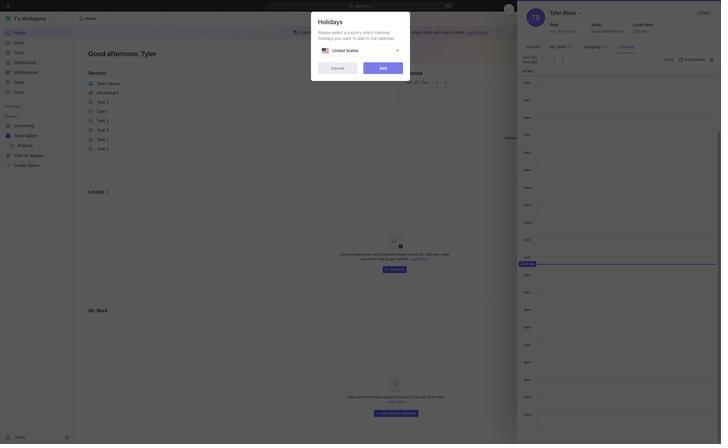 Task type: vqa. For each thing, say whether or not it's contained in the screenshot.
tree
no



Task type: locate. For each thing, give the bounding box(es) containing it.
2 inside ‎task 2 link
[[107, 146, 109, 151]]

to
[[407, 30, 411, 35], [353, 36, 357, 41], [366, 36, 370, 41], [386, 257, 389, 262], [399, 395, 402, 400], [410, 395, 414, 400]]

united
[[333, 48, 345, 53]]

2 vertical spatial learn
[[387, 400, 397, 404]]

calendar.
[[378, 36, 395, 41]]

learn right cards.
[[467, 30, 478, 35]]

recents
[[89, 71, 107, 76]]

today
[[665, 57, 675, 62], [686, 80, 697, 85]]

space inside sidebar navigation
[[25, 133, 37, 138]]

team
[[97, 81, 107, 86], [14, 133, 24, 138]]

1 1 from the top
[[107, 109, 108, 114]]

to down country
[[353, 36, 357, 41]]

0 vertical spatial team space link
[[86, 79, 389, 88]]

2 horizontal spatial more
[[479, 30, 489, 35]]

you right allows
[[399, 30, 406, 35]]

0 vertical spatial team
[[97, 81, 107, 86]]

1 vertical spatial 1
[[107, 137, 108, 142]]

task
[[97, 100, 105, 105], [97, 109, 105, 114], [97, 118, 105, 123], [97, 128, 105, 133]]

calendar
[[618, 44, 636, 49]]

calendar
[[544, 146, 558, 151]]

1 horizontal spatial team space
[[97, 81, 120, 86]]

activity
[[527, 44, 541, 49]]

1 vertical spatial task 3
[[97, 128, 109, 133]]

integrations
[[559, 146, 580, 151]]

1 ‎task from the top
[[97, 137, 105, 142]]

assigned
[[584, 44, 601, 49]]

home inside sidebar navigation
[[14, 30, 25, 35]]

1 vertical spatial agenda
[[505, 136, 517, 140]]

learn more link for tasks and reminders assigned to you to you will show here.
[[387, 400, 406, 404]]

0 vertical spatial learn more link
[[467, 30, 489, 35]]

0 horizontal spatial here.
[[437, 395, 446, 400]]

0 horizontal spatial team space link
[[14, 131, 71, 141]]

you up reminder
[[415, 395, 421, 400]]

add for add task or reminder
[[381, 412, 388, 416]]

to inside lineup keeps your most important tasks in one list. add your most important task to get started.
[[386, 257, 389, 262]]

good
[[88, 50, 106, 58]]

resize
[[442, 30, 453, 35]]

lineup for lineup
[[89, 190, 104, 195]]

1 horizontal spatial show
[[569, 136, 577, 140]]

1 up ‎task 2 at the left top
[[107, 137, 108, 142]]

add down role
[[551, 29, 557, 34]]

1 vertical spatial show
[[428, 395, 436, 400]]

2 task from the top
[[97, 109, 105, 114]]

show
[[569, 136, 577, 140], [428, 395, 436, 400]]

1 horizontal spatial more
[[421, 257, 429, 262]]

task 2
[[97, 100, 109, 105]]

edit
[[365, 30, 372, 35]]

2 down whiteboard
[[107, 100, 109, 105]]

add
[[551, 29, 557, 34], [380, 66, 387, 70], [536, 146, 543, 151], [426, 253, 432, 257], [381, 412, 388, 416]]

3 task from the top
[[97, 118, 105, 123]]

1 vertical spatial lineup
[[341, 253, 352, 257]]

task 3 down task 1
[[97, 118, 109, 123]]

1 3 from the top
[[107, 118, 109, 123]]

0 vertical spatial 2
[[107, 100, 109, 105]]

0 vertical spatial user group image
[[89, 82, 93, 85]]

you right assigned
[[403, 395, 409, 400]]

user group image down spaces
[[6, 134, 10, 138]]

blacklashes1000@gmail.com
[[592, 29, 641, 34]]

0 vertical spatial home
[[85, 16, 96, 21]]

0 horizontal spatial space
[[25, 133, 37, 138]]

united states
[[333, 48, 359, 53]]

1 vertical spatial 2
[[107, 146, 109, 151]]

0 vertical spatial and
[[434, 30, 441, 35]]

0 vertical spatial space
[[108, 81, 120, 86]]

1 vertical spatial task
[[389, 412, 396, 416]]

task inside 'task 1' link
[[97, 109, 105, 114]]

all day
[[523, 69, 533, 73]]

0 horizontal spatial today
[[665, 57, 675, 62]]

‎task for ‎task 2
[[97, 146, 105, 151]]

1 horizontal spatial learn
[[411, 257, 420, 262]]

learn more link down assigned
[[387, 400, 406, 404]]

0 vertical spatial task
[[378, 257, 385, 262]]

team up whiteboard
[[97, 81, 107, 86]]

docs
[[14, 50, 24, 55]]

0 horizontal spatial and
[[358, 395, 364, 400]]

1 horizontal spatial task
[[389, 412, 396, 416]]

0 vertical spatial will
[[562, 136, 568, 140]]

0 horizontal spatial task
[[378, 257, 385, 262]]

and right 'tasks'
[[358, 395, 364, 400]]

0 horizontal spatial agenda
[[406, 71, 423, 76]]

1 horizontal spatial learn more link
[[411, 257, 429, 262]]

3 up ‎task 1
[[107, 128, 109, 133]]

1 horizontal spatial my work
[[551, 44, 567, 49]]

holidays
[[318, 18, 343, 26]]

1 vertical spatial learn more link
[[411, 257, 429, 262]]

11pm
[[524, 413, 532, 417]]

add
[[358, 36, 365, 41]]

2 down ‎task 1
[[107, 146, 109, 151]]

add right "list."
[[426, 253, 432, 257]]

task
[[378, 257, 385, 262], [389, 412, 396, 416]]

team inside sidebar navigation
[[14, 133, 24, 138]]

0 vertical spatial 1
[[107, 109, 108, 114]]

2 ‎task from the top
[[97, 146, 105, 151]]

0 vertical spatial task 3
[[97, 118, 109, 123]]

task 1 link
[[86, 107, 389, 116]]

day
[[528, 69, 533, 73]]

most right "keeps" on the bottom of page
[[372, 253, 380, 257]]

8am
[[525, 151, 531, 155]]

more up add task or reminder
[[398, 400, 406, 404]]

learn down assigned
[[387, 400, 397, 404]]

‎task down ‎task 1
[[97, 146, 105, 151]]

dashboards link
[[2, 58, 72, 67]]

customize
[[300, 30, 319, 35]]

tasks
[[398, 253, 407, 257]]

country
[[348, 30, 362, 35]]

inbox
[[14, 40, 24, 45]]

‎task 2
[[97, 146, 109, 151]]

1 horizontal spatial user group image
[[89, 82, 93, 85]]

1 vertical spatial today button
[[684, 79, 699, 86]]

5am
[[525, 98, 531, 102]]

in
[[408, 253, 411, 257]]

2
[[107, 100, 109, 105], [107, 146, 109, 151]]

1 vertical spatial 3
[[107, 128, 109, 133]]

7pm
[[525, 343, 531, 347]]

and inside tasks and reminders assigned to you to you will show here. learn more
[[358, 395, 364, 400]]

1 horizontal spatial today
[[686, 80, 697, 85]]

7am
[[525, 133, 531, 137]]

most right "list."
[[442, 253, 450, 257]]

a
[[344, 30, 347, 35]]

team space down spaces
[[14, 133, 37, 138]]

0 vertical spatial more
[[479, 30, 489, 35]]

0 horizontal spatial home
[[14, 30, 25, 35]]

2 vertical spatial learn more link
[[387, 400, 406, 404]]

important up get
[[381, 253, 397, 257]]

🏡 customize your home! turning on edit layout allows you to drag, drop, and resize cards. learn more
[[293, 30, 489, 35]]

1 vertical spatial work
[[96, 308, 108, 314]]

0 vertical spatial my
[[551, 44, 556, 49]]

0 horizontal spatial show
[[428, 395, 436, 400]]

task left or
[[389, 412, 396, 416]]

here. inside tasks and reminders assigned to you to you will show here. learn more
[[437, 395, 446, 400]]

assigned
[[383, 395, 398, 400]]

1 horizontal spatial lineup
[[341, 253, 352, 257]]

team space inside sidebar navigation
[[14, 133, 37, 138]]

0 horizontal spatial team space
[[14, 133, 37, 138]]

united states button
[[318, 45, 404, 57]]

0 horizontal spatial learn more link
[[387, 400, 406, 404]]

task inside lineup keeps your most important tasks in one list. add your most important task to get started.
[[378, 257, 385, 262]]

0 vertical spatial lineup
[[89, 190, 104, 195]]

1 horizontal spatial most
[[442, 253, 450, 257]]

user group image inside sidebar navigation
[[6, 134, 10, 138]]

1 horizontal spatial agenda
[[505, 136, 517, 140]]

learn more link for lineup keeps your most important tasks in one list. add your most important task to get started.
[[411, 257, 429, 262]]

task 3 link up ‎task 1 link
[[86, 116, 389, 126]]

whiteboard link
[[86, 88, 389, 98]]

whiteboards link
[[2, 68, 72, 77]]

2 1 from the top
[[107, 137, 108, 142]]

learn more link down "list."
[[411, 257, 429, 262]]

1 vertical spatial and
[[358, 395, 364, 400]]

and right the drop, at the right top
[[434, 30, 441, 35]]

add for add
[[380, 66, 387, 70]]

1 horizontal spatial team space link
[[86, 79, 389, 88]]

2 2 from the top
[[107, 146, 109, 151]]

good afternoon, tyler
[[88, 50, 157, 58]]

1 vertical spatial user group image
[[6, 134, 10, 138]]

team down spaces
[[14, 133, 24, 138]]

docs link
[[2, 48, 72, 57]]

1 most from the left
[[372, 253, 380, 257]]

0 horizontal spatial my work
[[89, 308, 108, 314]]

whiteboards
[[14, 70, 38, 75]]

‎task 2 link
[[86, 144, 389, 154]]

you down select
[[335, 36, 342, 41]]

inbox link
[[2, 38, 72, 48]]

0 horizontal spatial lineup
[[89, 190, 104, 195]]

1 vertical spatial here.
[[437, 395, 446, 400]]

task left get
[[378, 257, 385, 262]]

1 horizontal spatial important
[[381, 253, 397, 257]]

2:22
[[634, 29, 642, 34]]

layout
[[373, 30, 386, 35]]

0 horizontal spatial will
[[422, 395, 427, 400]]

0 vertical spatial team space
[[97, 81, 120, 86]]

your up holidays
[[321, 30, 329, 35]]

add left or
[[381, 412, 388, 416]]

‎task up ‎task 2 at the left top
[[97, 137, 105, 142]]

task 3 link up ‎task 2 link in the top of the page
[[86, 126, 389, 135]]

0 horizontal spatial most
[[372, 253, 380, 257]]

important down "keeps" on the bottom of page
[[361, 257, 377, 262]]

2 inside task 2 link
[[107, 100, 109, 105]]

role add description...
[[551, 22, 580, 34]]

all
[[523, 69, 527, 73]]

more right cards.
[[479, 30, 489, 35]]

2 task 3 link from the top
[[86, 126, 389, 135]]

lineup inside lineup keeps your most important tasks in one list. add your most important task to get started.
[[341, 253, 352, 257]]

user group image
[[89, 82, 93, 85], [6, 134, 10, 138]]

learn
[[467, 30, 478, 35], [411, 257, 420, 262], [387, 400, 397, 404]]

0 vertical spatial ‎task
[[97, 137, 105, 142]]

0 vertical spatial learn
[[467, 30, 478, 35]]

new button
[[672, 1, 693, 10]]

user group image down recents
[[89, 82, 93, 85]]

⌘k
[[446, 3, 452, 8]]

0 vertical spatial 3
[[107, 118, 109, 123]]

1 task 3 from the top
[[97, 118, 109, 123]]

to left get
[[386, 257, 389, 262]]

1 vertical spatial learn
[[411, 257, 420, 262]]

1 vertical spatial space
[[25, 133, 37, 138]]

1 vertical spatial will
[[422, 395, 427, 400]]

add task or reminder button
[[374, 411, 419, 418]]

task down 'task 2'
[[97, 109, 105, 114]]

states
[[347, 48, 359, 53]]

1 vertical spatial more
[[421, 257, 429, 262]]

1 horizontal spatial here.
[[578, 136, 587, 140]]

upgrade
[[650, 3, 667, 8]]

learn more link right cards.
[[467, 30, 489, 35]]

task down task 1
[[97, 118, 105, 123]]

1 vertical spatial team space
[[14, 133, 37, 138]]

learn inside tasks and reminders assigned to you to you will show here. learn more
[[387, 400, 397, 404]]

1 vertical spatial my
[[89, 308, 95, 314]]

task 3 link
[[86, 116, 389, 126], [86, 126, 389, 135]]

1 horizontal spatial will
[[562, 136, 568, 140]]

🏡
[[293, 30, 298, 35]]

tb
[[532, 13, 541, 22]]

my work
[[551, 44, 567, 49], [89, 308, 108, 314]]

2 most from the left
[[442, 253, 450, 257]]

0 horizontal spatial learn
[[387, 400, 397, 404]]

3 down task 1
[[107, 118, 109, 123]]

manage cards button
[[682, 14, 717, 23]]

space
[[108, 81, 120, 86], [25, 133, 37, 138]]

learn down one
[[411, 257, 420, 262]]

add left the calendar
[[536, 146, 543, 151]]

1 vertical spatial ‎task
[[97, 146, 105, 151]]

cards.
[[455, 30, 466, 35]]

0 vertical spatial my work
[[551, 44, 567, 49]]

email
[[592, 22, 603, 27]]

one
[[412, 253, 418, 257]]

0 vertical spatial today button
[[662, 55, 677, 64]]

you
[[399, 30, 406, 35], [335, 36, 342, 41], [403, 395, 409, 400], [415, 395, 421, 400]]

0 horizontal spatial user group image
[[6, 134, 10, 138]]

more
[[479, 30, 489, 35], [421, 257, 429, 262], [398, 400, 406, 404]]

cancel
[[332, 66, 345, 70]]

task up task 1
[[97, 100, 105, 105]]

more down "list."
[[421, 257, 429, 262]]

1 horizontal spatial work
[[557, 44, 567, 49]]

1 vertical spatial team space link
[[14, 131, 71, 141]]

home
[[85, 16, 96, 21], [14, 30, 25, 35]]

1 vertical spatial today
[[686, 80, 697, 85]]

allows
[[387, 30, 398, 35]]

1 horizontal spatial my
[[551, 44, 556, 49]]

3
[[107, 118, 109, 123], [107, 128, 109, 133]]

1 down 'task 2'
[[107, 109, 108, 114]]

team space up whiteboard
[[97, 81, 120, 86]]

0 horizontal spatial important
[[361, 257, 377, 262]]

agenda
[[406, 71, 423, 76], [505, 136, 517, 140]]

task 3 up ‎task 1
[[97, 128, 109, 133]]

0 vertical spatial show
[[569, 136, 577, 140]]

to down which
[[366, 36, 370, 41]]

task up ‎task 1
[[97, 128, 105, 133]]

your
[[321, 30, 329, 35], [537, 136, 544, 140], [364, 253, 371, 257], [433, 253, 441, 257]]

add down united states dropdown button
[[380, 66, 387, 70]]

2 horizontal spatial learn more link
[[467, 30, 489, 35]]

0 horizontal spatial my
[[89, 308, 95, 314]]

2 for task 2
[[107, 100, 109, 105]]

1 vertical spatial team
[[14, 133, 24, 138]]

‎task for ‎task 1
[[97, 137, 105, 142]]

1 task from the top
[[97, 100, 105, 105]]

2 for ‎task 2
[[107, 146, 109, 151]]

1 2 from the top
[[107, 100, 109, 105]]



Task type: describe. For each thing, give the bounding box(es) containing it.
reminders
[[365, 395, 382, 400]]

items
[[518, 136, 527, 140]]

1 horizontal spatial today button
[[684, 79, 699, 86]]

home link
[[2, 28, 72, 38]]

10am
[[524, 186, 532, 190]]

1 task 3 link from the top
[[86, 116, 389, 126]]

which
[[363, 30, 374, 35]]

1 horizontal spatial space
[[108, 81, 120, 86]]

email blacklashes1000@gmail.com
[[592, 22, 641, 34]]

sidebar navigation
[[0, 12, 74, 445]]

0 vertical spatial today
[[665, 57, 675, 62]]

1 horizontal spatial team
[[97, 81, 107, 86]]

manage cards
[[685, 16, 713, 21]]

agenda for agenda
[[406, 71, 423, 76]]

add inside lineup keeps your most important tasks in one list. add your most important task to get started.
[[426, 253, 432, 257]]

drag,
[[412, 30, 422, 35]]

dashboards
[[14, 60, 37, 65]]

add inside role add description...
[[551, 29, 557, 34]]

add calendar integrations button
[[529, 145, 582, 152]]

please
[[318, 30, 331, 35]]

search...
[[356, 3, 373, 8]]

started.
[[397, 257, 410, 262]]

1 horizontal spatial and
[[434, 30, 441, 35]]

new
[[680, 3, 689, 8]]

cards
[[702, 16, 713, 21]]

lineup keeps your most important tasks in one list. add your most important task to get started.
[[341, 253, 450, 262]]

6am
[[525, 116, 531, 120]]

your right "keeps" on the bottom of page
[[364, 253, 371, 257]]

please select a country which national holidays you want to add to the calendar.
[[318, 30, 395, 41]]

4 task from the top
[[97, 128, 105, 133]]

from
[[528, 136, 536, 140]]

learn more link for 🏡 customize your home! turning on edit layout allows you to drag, drop, and resize cards.
[[467, 30, 489, 35]]

cancel button
[[318, 62, 358, 74]]

2 3 from the top
[[107, 128, 109, 133]]

0 vertical spatial here.
[[578, 136, 587, 140]]

‎task 1
[[97, 137, 108, 142]]

get
[[390, 257, 396, 262]]

home!
[[330, 30, 342, 35]]

task inside task 2 link
[[97, 100, 105, 105]]

or
[[397, 412, 401, 416]]

your right from
[[537, 136, 544, 140]]

‎task 1 link
[[86, 135, 389, 144]]

goals
[[14, 80, 25, 85]]

pm
[[642, 29, 648, 34]]

9am
[[525, 168, 531, 172]]

1 for ‎task 1
[[107, 137, 108, 142]]

afternoon,
[[107, 50, 139, 58]]

1 vertical spatial my work
[[89, 308, 108, 314]]

0 vertical spatial work
[[557, 44, 567, 49]]

1 horizontal spatial home
[[85, 16, 96, 21]]

8pm
[[525, 361, 531, 364]]

you inside please select a country which national holidays you want to add to the calendar.
[[335, 36, 342, 41]]

task 1
[[97, 109, 108, 114]]

4am
[[525, 81, 531, 85]]

0 horizontal spatial today button
[[662, 55, 677, 64]]

holidays
[[318, 36, 334, 41]]

the
[[371, 36, 377, 41]]

spaces
[[5, 114, 17, 119]]

turning
[[343, 30, 358, 35]]

role
[[551, 22, 559, 27]]

add task or reminder
[[381, 412, 417, 416]]

3pm
[[525, 273, 531, 277]]

offline
[[699, 11, 710, 15]]

upgrade link
[[642, 2, 670, 10]]

2 horizontal spatial learn
[[467, 30, 478, 35]]

to right assigned
[[399, 395, 402, 400]]

agenda for agenda items from your calendars will show here.
[[505, 136, 517, 140]]

6pm
[[525, 326, 531, 329]]

your right "list."
[[433, 253, 441, 257]]

tasks
[[348, 395, 357, 400]]

1 vertical spatial important
[[361, 257, 377, 262]]

manage
[[685, 16, 701, 21]]

2pm
[[525, 256, 531, 260]]

time
[[645, 22, 654, 27]]

description...
[[558, 29, 580, 34]]

favorites button
[[2, 103, 22, 110]]

national
[[375, 30, 390, 35]]

11am
[[524, 203, 532, 207]]

0 vertical spatial important
[[381, 253, 397, 257]]

tyler
[[141, 50, 157, 58]]

2 task 3 from the top
[[97, 128, 109, 133]]

more inside tasks and reminders assigned to you to you will show here. learn more
[[398, 400, 406, 404]]

favorites
[[5, 104, 20, 109]]

local time 2:22 pm
[[634, 22, 654, 34]]

task 2 link
[[86, 98, 389, 107]]

add button
[[364, 62, 404, 74]]

add for add calendar integrations
[[536, 146, 543, 151]]

user group image inside team space link
[[89, 82, 93, 85]]

invite
[[15, 435, 25, 440]]

tasks and reminders assigned to you to you will show here. learn more
[[348, 395, 446, 404]]

will inside tasks and reminders assigned to you to you will show here. learn more
[[422, 395, 427, 400]]

calendars
[[545, 136, 561, 140]]

reminder
[[402, 412, 417, 416]]

4pm
[[525, 291, 531, 295]]

10pm
[[524, 396, 532, 399]]

1 for task 1
[[107, 109, 108, 114]]

list.
[[419, 253, 425, 257]]

0 horizontal spatial work
[[96, 308, 108, 314]]

to up reminder
[[410, 395, 414, 400]]

task inside button
[[389, 412, 396, 416]]

keeps
[[353, 253, 363, 257]]

show inside tasks and reminders assigned to you to you will show here. learn more
[[428, 395, 436, 400]]

to left drag,
[[407, 30, 411, 35]]

add description... button
[[548, 28, 587, 35]]

add calendar integrations
[[536, 146, 580, 151]]

drop,
[[423, 30, 433, 35]]

lineup for lineup keeps your most important tasks in one list. add your most important task to get started.
[[341, 253, 352, 257]]

goals link
[[2, 78, 72, 87]]



